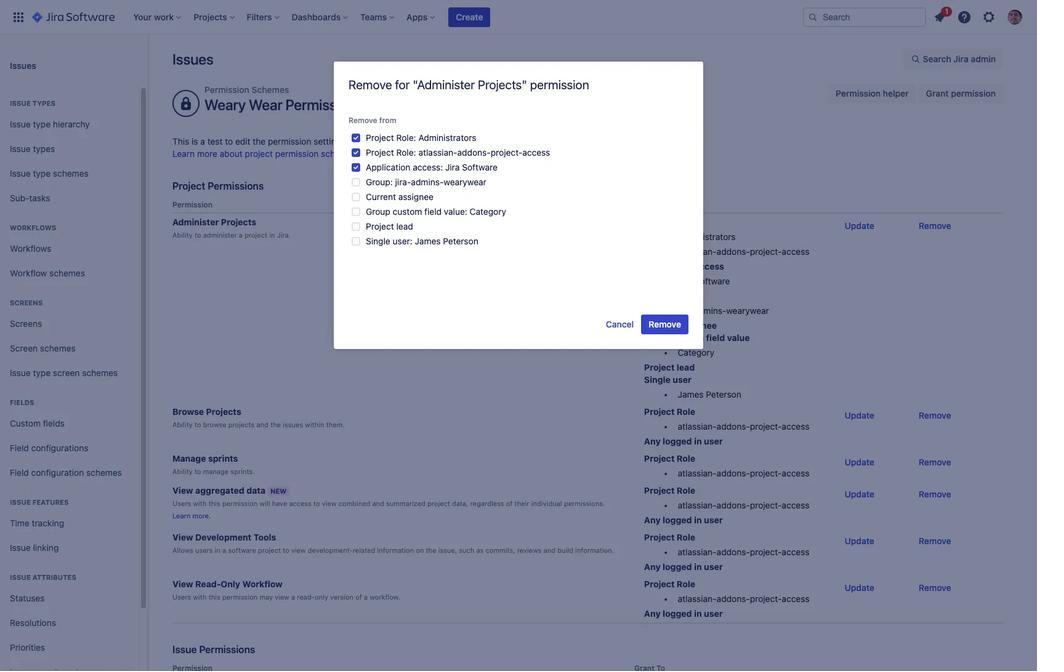 Task type: describe. For each thing, give the bounding box(es) containing it.
permission inside button
[[952, 88, 997, 99]]

a inside administer projects ability to administer a project in jira.
[[239, 231, 243, 239]]

update button for browse projects
[[838, 406, 882, 426]]

grant permission button
[[919, 84, 1004, 104]]

screen schemes link
[[5, 337, 134, 361]]

have
[[272, 500, 287, 508]]

field for field configuration schemes
[[10, 468, 29, 478]]

primary element
[[7, 0, 804, 34]]

view inside "view aggregated data new users with this permission will have access to view combined and summarized project data, regardless of their individual permissions. learn more."
[[322, 500, 337, 508]]

remove button inside dialog
[[642, 315, 689, 335]]

issue features
[[10, 499, 69, 507]]

type for screen
[[33, 368, 51, 378]]

any for projects
[[645, 436, 661, 447]]

screen
[[53, 368, 80, 378]]

2 logged from the top
[[663, 515, 693, 526]]

remove button for view aggregated data
[[912, 485, 959, 505]]

administrators inside the administrators atlassian-addons-project-access application access jira software
[[678, 232, 736, 242]]

permission helper
[[836, 88, 909, 99]]

remove for view development tools
[[919, 536, 952, 547]]

to inside view development tools allows users in a software project to view development-related information on the issue, such as commits, reviews and build information.
[[283, 547, 290, 555]]

addons- inside the administrators atlassian-addons-project-access application access jira software
[[717, 247, 751, 257]]

ability for manage sprints
[[173, 468, 193, 476]]

project- inside the administrators atlassian-addons-project-access application access jira software
[[751, 247, 782, 257]]

learn more. link
[[173, 512, 211, 521]]

group inside jira-admins-wearywear current assignee group custom field value category project lead single user james peterson
[[645, 333, 671, 343]]

view for development
[[173, 533, 193, 543]]

remove for manage sprints
[[919, 457, 952, 468]]

for
[[395, 78, 410, 92]]

jira- inside jira-admins-wearywear current assignee group custom field value category project lead single user james peterson
[[678, 306, 694, 316]]

user for projects
[[705, 436, 723, 447]]

in for browse projects
[[695, 436, 702, 447]]

application inside project role: administrators project role: atlassian-addons-project-access application access: jira software group: jira-admins-wearywear current assignee group custom field value: category project lead single user: james peterson
[[366, 162, 411, 172]]

view for read-
[[173, 579, 193, 590]]

issue types group
[[5, 86, 134, 214]]

field configuration schemes
[[10, 468, 122, 478]]

such
[[459, 547, 475, 555]]

software
[[228, 547, 256, 555]]

in inside administer projects ability to administer a project in jira.
[[269, 231, 275, 239]]

issue type hierarchy
[[10, 119, 90, 129]]

sprints.
[[231, 468, 255, 476]]

a left workflow.
[[364, 594, 368, 602]]

will
[[260, 500, 270, 508]]

single inside project role: administrators project role: atlassian-addons-project-access application access: jira software group: jira-admins-wearywear current assignee group custom field value: category project lead single user: james peterson
[[366, 236, 391, 246]]

grant permission
[[927, 88, 997, 99]]

project role atlassian-addons-project-access
[[645, 454, 810, 479]]

ability for administer projects
[[173, 231, 193, 239]]

issue type schemes
[[10, 168, 89, 178]]

assignee inside project role: administrators project role: atlassian-addons-project-access application access: jira software group: jira-admins-wearywear current assignee group custom field value: category project lead single user: james peterson
[[399, 191, 434, 202]]

wear inside permission schemes weary wear permission scheme
[[249, 96, 283, 113]]

scheme
[[359, 96, 412, 113]]

user inside jira-admins-wearywear current assignee group custom field value category project lead single user james peterson
[[673, 375, 692, 385]]

time tracking
[[10, 518, 64, 529]]

role for read-
[[677, 579, 696, 590]]

browse projects ability to browse projects and the issues within them.
[[173, 407, 345, 429]]

in for view aggregated data
[[695, 515, 702, 526]]

cancel button
[[599, 315, 642, 335]]

update for browse projects
[[845, 411, 875, 421]]

screens for screens group
[[10, 299, 43, 307]]

workflow inside group
[[10, 268, 47, 278]]

users
[[195, 547, 213, 555]]

grant
[[927, 88, 950, 99]]

schemes inside workflows group
[[49, 268, 85, 278]]

field for field configurations
[[10, 443, 29, 453]]

of inside this is a test to edit the permission settings of the weary wear project learn more about project permission schemes.
[[348, 136, 356, 147]]

issue type screen schemes link
[[5, 361, 134, 386]]

schemes
[[252, 84, 289, 95]]

project- inside the project role atlassian-addons-project-access
[[751, 468, 782, 479]]

project permissions
[[173, 181, 264, 192]]

peterson inside project role: administrators project role: atlassian-addons-project-access application access: jira software group: jira-admins-wearywear current assignee group custom field value: category project lead single user: james peterson
[[443, 236, 479, 246]]

permission inside "view aggregated data new users with this permission will have access to view combined and summarized project data, regardless of their individual permissions. learn more."
[[222, 500, 258, 508]]

issues
[[283, 421, 303, 429]]

view inside view development tools allows users in a software project to view development-related information on the issue, such as commits, reviews and build information.
[[291, 547, 306, 555]]

sub-tasks link
[[5, 186, 134, 211]]

2 any from the top
[[645, 515, 661, 526]]

linking
[[33, 543, 59, 553]]

the up learn more about project permission schemes. "link"
[[253, 136, 266, 147]]

role for development
[[677, 533, 696, 543]]

wear inside this is a test to edit the permission settings of the weary wear project learn more about project permission schemes.
[[401, 136, 422, 147]]

development-
[[308, 547, 353, 555]]

update for view development tools
[[845, 536, 875, 547]]

role for projects
[[677, 407, 696, 417]]

peterson inside jira-admins-wearywear current assignee group custom field value category project lead single user james peterson
[[707, 390, 742, 400]]

schemes.
[[321, 149, 359, 159]]

projects
[[228, 421, 255, 429]]

a inside this is a test to edit the permission settings of the weary wear project learn more about project permission schemes.
[[201, 136, 205, 147]]

issue for issue permissions
[[173, 645, 197, 656]]

custom fields link
[[5, 412, 134, 436]]

user:
[[393, 236, 413, 246]]

individual
[[532, 500, 563, 508]]

projects for browse projects
[[206, 407, 241, 417]]

field inside jira-admins-wearywear current assignee group custom field value category project lead single user james peterson
[[707, 333, 726, 343]]

related
[[353, 547, 376, 555]]

1 role: from the top
[[397, 132, 416, 143]]

category inside jira-admins-wearywear current assignee group custom field value category project lead single user james peterson
[[678, 348, 715, 358]]

permission inside view read-only workflow users with this permission may view a read-only version of a workflow.
[[222, 594, 258, 602]]

lead inside project role: administrators project role: atlassian-addons-project-access application access: jira software group: jira-admins-wearywear current assignee group custom field value: category project lead single user: james peterson
[[397, 221, 413, 231]]

issue types
[[10, 99, 55, 107]]

search
[[924, 54, 952, 64]]

permissions.
[[564, 500, 605, 508]]

view aggregated data new users with this permission will have access to view combined and summarized project data, regardless of their individual permissions. learn more.
[[173, 486, 605, 520]]

any for read-
[[645, 609, 661, 619]]

the inside browse projects ability to browse projects and the issues within them.
[[271, 421, 281, 429]]

fields group
[[5, 386, 134, 489]]

them.
[[326, 421, 345, 429]]

to inside this is a test to edit the permission settings of the weary wear project learn more about project permission schemes.
[[225, 136, 233, 147]]

allows
[[173, 547, 193, 555]]

project inside jira-admins-wearywear current assignee group custom field value category project lead single user james peterson
[[645, 362, 675, 373]]

issue permissions
[[173, 645, 255, 656]]

remove for view read-only workflow
[[919, 583, 952, 594]]

software inside the administrators atlassian-addons-project-access application access jira software
[[695, 276, 731, 287]]

jira inside project role: administrators project role: atlassian-addons-project-access application access: jira software group: jira-admins-wearywear current assignee group custom field value: category project lead single user: james peterson
[[446, 162, 460, 172]]

workflows for workflows group
[[10, 224, 56, 232]]

view for aggregated
[[173, 486, 193, 496]]

atlassian- inside project role: administrators project role: atlassian-addons-project-access application access: jira software group: jira-admins-wearywear current assignee group custom field value: category project lead single user: james peterson
[[419, 147, 458, 158]]

browse
[[203, 421, 227, 429]]

remove for administer projects
[[919, 221, 952, 231]]

with for aggregated
[[193, 500, 207, 508]]

workflow.
[[370, 594, 400, 602]]

fields
[[43, 418, 65, 429]]

in for view development tools
[[695, 562, 702, 573]]

projects for administer projects
[[221, 217, 256, 228]]

addons- inside the project role atlassian-addons-project-access
[[717, 468, 751, 479]]

wearywear inside jira-admins-wearywear current assignee group custom field value category project lead single user james peterson
[[727, 306, 770, 316]]

information
[[377, 547, 414, 555]]

screens link
[[5, 312, 134, 337]]

jira-admins-wearywear current assignee group custom field value category project lead single user james peterson
[[645, 306, 770, 400]]

field configuration schemes link
[[5, 461, 134, 486]]

project inside view development tools allows users in a software project to view development-related information on the issue, such as commits, reviews and build information.
[[258, 547, 281, 555]]

issue type screen schemes
[[10, 368, 118, 378]]

issue for issue linking
[[10, 543, 31, 553]]

james inside project role: administrators project role: atlassian-addons-project-access application access: jira software group: jira-admins-wearywear current assignee group custom field value: category project lead single user: james peterson
[[415, 236, 441, 246]]

admins- inside project role: administrators project role: atlassian-addons-project-access application access: jira software group: jira-admins-wearywear current assignee group custom field value: category project lead single user: james peterson
[[411, 177, 444, 187]]

this
[[173, 136, 189, 147]]

version
[[330, 594, 354, 602]]

logged for projects
[[663, 436, 693, 447]]

group:
[[366, 177, 393, 187]]

combined
[[339, 500, 371, 508]]

jira inside the administrators atlassian-addons-project-access application access jira software
[[678, 276, 693, 287]]

build
[[558, 547, 574, 555]]

atlassian- inside the project role atlassian-addons-project-access
[[678, 468, 717, 479]]

Search field
[[804, 7, 927, 27]]

types
[[33, 99, 55, 107]]

learn more about project permission schemes. link
[[173, 149, 359, 159]]

access inside "view aggregated data new users with this permission will have access to view combined and summarized project data, regardless of their individual permissions. learn more."
[[289, 500, 312, 508]]

remove for view aggregated data
[[919, 489, 952, 500]]

development
[[195, 533, 252, 543]]

the inside view development tools allows users in a software project to view development-related information on the issue, such as commits, reviews and build information.
[[426, 547, 437, 555]]

access inside the project role atlassian-addons-project-access
[[782, 468, 810, 479]]

tasks
[[29, 193, 50, 203]]

administer
[[203, 231, 237, 239]]

user for read-
[[705, 609, 723, 619]]

search jira admin image
[[911, 54, 921, 64]]

2 role: from the top
[[397, 147, 416, 158]]

users for read-
[[173, 594, 191, 602]]

0 horizontal spatial issues
[[10, 60, 36, 71]]

2 project role atlassian-addons-project-access any logged in user from the top
[[645, 486, 810, 526]]

custom
[[10, 418, 41, 429]]

schemes inside the 'issue types' group
[[53, 168, 89, 178]]

more
[[197, 149, 218, 159]]

screen schemes
[[10, 343, 76, 354]]

view inside view read-only workflow users with this permission may view a read-only version of a workflow.
[[275, 594, 290, 602]]

remove for "administer projects" permission dialog
[[334, 62, 704, 349]]

application inside the administrators atlassian-addons-project-access application access jira software
[[645, 261, 693, 272]]

remove for "administer projects" permission
[[349, 78, 590, 92]]

create button
[[449, 7, 491, 27]]

remove button for administer projects
[[912, 216, 959, 236]]

update button for view aggregated data
[[838, 485, 882, 505]]

remove button for view read-only workflow
[[912, 579, 959, 599]]

this for aggregated
[[209, 500, 221, 508]]

update button for view development tools
[[838, 532, 882, 552]]

sub-
[[10, 193, 29, 203]]

issue features group
[[5, 486, 134, 565]]

permissions for project permissions
[[208, 181, 264, 192]]

learn inside this is a test to edit the permission settings of the weary wear project learn more about project permission schemes.
[[173, 149, 195, 159]]

helper
[[884, 88, 909, 99]]

1 horizontal spatial issues
[[173, 51, 214, 68]]

and inside view development tools allows users in a software project to view development-related information on the issue, such as commits, reviews and build information.
[[544, 547, 556, 555]]

sub-tasks
[[10, 193, 50, 203]]

atlassian- inside the administrators atlassian-addons-project-access application access jira software
[[678, 247, 717, 257]]

issue,
[[439, 547, 457, 555]]

value:
[[444, 206, 468, 217]]

create banner
[[0, 0, 1038, 35]]

attributes
[[33, 574, 76, 582]]

logged for development
[[663, 562, 693, 573]]

permission helper button
[[829, 84, 917, 104]]

schemes inside fields group
[[86, 468, 122, 478]]

administer
[[173, 217, 219, 228]]

issue for issue type schemes
[[10, 168, 31, 178]]

project role atlassian-addons-project-access any logged in user for development
[[645, 533, 810, 573]]

workflows group
[[5, 211, 134, 290]]

permission inside dialog
[[531, 78, 590, 92]]

custom inside jira-admins-wearywear current assignee group custom field value category project lead single user james peterson
[[673, 333, 705, 343]]

to inside "view aggregated data new users with this permission will have access to view combined and summarized project data, regardless of their individual permissions. learn more."
[[314, 500, 320, 508]]

permission for permission schemes weary wear permission scheme
[[205, 84, 250, 95]]

remove from
[[349, 116, 397, 125]]

aggregated
[[195, 486, 245, 496]]

learn inside "view aggregated data new users with this permission will have access to view combined and summarized project data, regardless of their individual permissions. learn more."
[[173, 512, 191, 520]]

schemes up "issue type screen schemes"
[[40, 343, 76, 354]]



Task type: locate. For each thing, give the bounding box(es) containing it.
update button for administer projects
[[838, 216, 882, 236]]

permission for permission helper
[[836, 88, 881, 99]]

1 vertical spatial view
[[173, 533, 193, 543]]

remove button for browse projects
[[912, 406, 959, 426]]

type down types
[[33, 119, 51, 129]]

0 vertical spatial jira
[[954, 54, 969, 64]]

2 vertical spatial type
[[33, 368, 51, 378]]

peterson down value:
[[443, 236, 479, 246]]

learn down this
[[173, 149, 195, 159]]

project up 'access:'
[[424, 136, 452, 147]]

to down browse
[[195, 421, 201, 429]]

2 vertical spatial and
[[544, 547, 556, 555]]

configuration
[[31, 468, 84, 478]]

0 vertical spatial jira-
[[395, 177, 411, 187]]

type
[[33, 119, 51, 129], [33, 168, 51, 178], [33, 368, 51, 378]]

2 horizontal spatial and
[[544, 547, 556, 555]]

on
[[416, 547, 424, 555]]

a right administer
[[239, 231, 243, 239]]

0 horizontal spatial group
[[366, 206, 391, 217]]

group right the "cancel" button
[[645, 333, 671, 343]]

1 update from the top
[[845, 221, 875, 231]]

to up view read-only workflow users with this permission may view a read-only version of a workflow.
[[283, 547, 290, 555]]

projects
[[221, 217, 256, 228], [206, 407, 241, 417]]

1 with from the top
[[193, 500, 207, 508]]

in for view read-only workflow
[[695, 609, 702, 619]]

0 vertical spatial weary
[[205, 96, 246, 113]]

permission up settings in the left of the page
[[286, 96, 356, 113]]

1 horizontal spatial peterson
[[707, 390, 742, 400]]

weary up test
[[205, 96, 246, 113]]

data,
[[452, 500, 469, 508]]

tracking
[[32, 518, 64, 529]]

1 learn from the top
[[173, 149, 195, 159]]

2 workflows from the top
[[10, 243, 51, 254]]

type inside issue type screen schemes link
[[33, 368, 51, 378]]

1 horizontal spatial view
[[291, 547, 306, 555]]

1 workflows from the top
[[10, 224, 56, 232]]

view
[[173, 486, 193, 496], [173, 533, 193, 543], [173, 579, 193, 590]]

this down read-
[[209, 594, 221, 602]]

a inside view development tools allows users in a software project to view development-related information on the issue, such as commits, reviews and build information.
[[223, 547, 226, 555]]

0 horizontal spatial administrators
[[419, 132, 477, 143]]

administrators inside project role: administrators project role: atlassian-addons-project-access application access: jira software group: jira-admins-wearywear current assignee group custom field value: category project lead single user: james peterson
[[419, 132, 477, 143]]

permission schemes link
[[205, 84, 289, 96]]

1 vertical spatial wear
[[401, 136, 422, 147]]

application
[[366, 162, 411, 172], [645, 261, 693, 272]]

5 update button from the top
[[838, 532, 882, 552]]

project left data,
[[428, 500, 450, 508]]

0 horizontal spatial admins-
[[411, 177, 444, 187]]

workflows link
[[5, 237, 134, 261]]

statuses
[[10, 593, 45, 604]]

logged for read-
[[663, 609, 693, 619]]

1 field from the top
[[10, 443, 29, 453]]

0 horizontal spatial jira
[[446, 162, 460, 172]]

user for development
[[705, 562, 723, 573]]

statuses link
[[5, 587, 134, 611]]

ability inside browse projects ability to browse projects and the issues within them.
[[173, 421, 193, 429]]

to down the "administer" on the left of page
[[195, 231, 201, 239]]

0 vertical spatial group
[[366, 206, 391, 217]]

1 horizontal spatial administrators
[[678, 232, 736, 242]]

1 vertical spatial field
[[10, 468, 29, 478]]

1 horizontal spatial and
[[373, 500, 385, 508]]

a left read-
[[292, 594, 295, 602]]

and left build in the bottom right of the page
[[544, 547, 556, 555]]

projects up browse on the bottom left
[[206, 407, 241, 417]]

addons- inside project role: administrators project role: atlassian-addons-project-access application access: jira software group: jira-admins-wearywear current assignee group custom field value: category project lead single user: james peterson
[[458, 147, 491, 158]]

permission left helper
[[836, 88, 881, 99]]

to down manage
[[195, 468, 201, 476]]

4 project role atlassian-addons-project-access any logged in user from the top
[[645, 579, 810, 619]]

admin
[[972, 54, 997, 64]]

custom up the user:
[[393, 206, 422, 217]]

permission
[[205, 84, 250, 95], [836, 88, 881, 99], [286, 96, 356, 113], [173, 200, 213, 210]]

issue for issue features
[[10, 499, 31, 507]]

0 horizontal spatial category
[[470, 206, 507, 217]]

users inside view read-only workflow users with this permission may view a read-only version of a workflow.
[[173, 594, 191, 602]]

0 horizontal spatial current
[[366, 191, 396, 202]]

1 role from the top
[[677, 407, 696, 417]]

issues up admin permission schemes image
[[173, 51, 214, 68]]

0 horizontal spatial application
[[366, 162, 411, 172]]

issue for issue types
[[10, 99, 31, 107]]

issue type schemes link
[[5, 161, 134, 186]]

group
[[366, 206, 391, 217], [645, 333, 671, 343]]

issues
[[173, 51, 214, 68], [10, 60, 36, 71]]

permission for permission
[[173, 200, 213, 210]]

may
[[260, 594, 273, 602]]

project role atlassian-addons-project-access any logged in user for projects
[[645, 407, 810, 447]]

weary inside permission schemes weary wear permission scheme
[[205, 96, 246, 113]]

2 vertical spatial ability
[[173, 468, 193, 476]]

jira- inside project role: administrators project role: atlassian-addons-project-access application access: jira software group: jira-admins-wearywear current assignee group custom field value: category project lead single user: james peterson
[[395, 177, 411, 187]]

of right version
[[356, 594, 362, 602]]

jira inside button
[[954, 54, 969, 64]]

and inside browse projects ability to browse projects and the issues within them.
[[257, 421, 269, 429]]

1 logged from the top
[[663, 436, 693, 447]]

1 users from the top
[[173, 500, 191, 508]]

current right the "cancel" button
[[645, 321, 677, 331]]

permission down settings in the left of the page
[[275, 149, 319, 159]]

fields
[[10, 399, 34, 407]]

0 horizontal spatial assignee
[[399, 191, 434, 202]]

update for view read-only workflow
[[845, 583, 875, 594]]

0 horizontal spatial view
[[275, 594, 290, 602]]

this inside view read-only workflow users with this permission may view a read-only version of a workflow.
[[209, 594, 221, 602]]

and right 'combined'
[[373, 500, 385, 508]]

1 vertical spatial administrators
[[678, 232, 736, 242]]

regardless
[[471, 500, 505, 508]]

0 vertical spatial assignee
[[399, 191, 434, 202]]

project left the jira.
[[245, 231, 268, 239]]

assignee inside jira-admins-wearywear current assignee group custom field value category project lead single user james peterson
[[680, 321, 717, 331]]

1 horizontal spatial field
[[707, 333, 726, 343]]

update for administer projects
[[845, 221, 875, 231]]

access inside project role: administrators project role: atlassian-addons-project-access application access: jira software group: jira-admins-wearywear current assignee group custom field value: category project lead single user: james peterson
[[523, 147, 551, 158]]

any for development
[[645, 562, 661, 573]]

2 vertical spatial of
[[356, 594, 362, 602]]

1 update button from the top
[[838, 216, 882, 236]]

4 any from the top
[[645, 609, 661, 619]]

of up schemes.
[[348, 136, 356, 147]]

issue
[[10, 99, 31, 107], [10, 119, 31, 129], [10, 143, 31, 154], [10, 168, 31, 178], [10, 368, 31, 378], [10, 499, 31, 507], [10, 543, 31, 553], [10, 574, 31, 582], [173, 645, 197, 656]]

field down custom
[[10, 443, 29, 453]]

workflow schemes
[[10, 268, 85, 278]]

0 horizontal spatial wear
[[249, 96, 283, 113]]

3 update from the top
[[845, 457, 875, 468]]

issue for issue attributes
[[10, 574, 31, 582]]

software
[[462, 162, 498, 172], [695, 276, 731, 287]]

issue inside screens group
[[10, 368, 31, 378]]

resolutions
[[10, 618, 56, 628]]

permissions
[[208, 181, 264, 192], [199, 645, 255, 656]]

0 vertical spatial ability
[[173, 231, 193, 239]]

ability down the "administer" on the left of page
[[173, 231, 193, 239]]

role
[[677, 407, 696, 417], [677, 454, 696, 464], [677, 486, 696, 496], [677, 533, 696, 543], [677, 579, 696, 590]]

1 vertical spatial type
[[33, 168, 51, 178]]

their
[[515, 500, 530, 508]]

wear up 'access:'
[[401, 136, 422, 147]]

4 update button from the top
[[838, 485, 882, 505]]

summarized
[[386, 500, 426, 508]]

2 horizontal spatial view
[[322, 500, 337, 508]]

workflows down sub-tasks
[[10, 224, 56, 232]]

1 vertical spatial workflows
[[10, 243, 51, 254]]

2 update button from the top
[[838, 406, 882, 426]]

2 with from the top
[[193, 594, 207, 602]]

resolutions link
[[5, 611, 134, 636]]

view left 'combined'
[[322, 500, 337, 508]]

3 role from the top
[[677, 486, 696, 496]]

with for read-
[[193, 594, 207, 602]]

project inside "view aggregated data new users with this permission will have access to view combined and summarized project data, regardless of their individual permissions. learn more."
[[428, 500, 450, 508]]

any
[[645, 436, 661, 447], [645, 515, 661, 526], [645, 562, 661, 573], [645, 609, 661, 619]]

0 horizontal spatial and
[[257, 421, 269, 429]]

project down 'edit'
[[245, 149, 273, 159]]

this for read-
[[209, 594, 221, 602]]

1 ability from the top
[[173, 231, 193, 239]]

current
[[366, 191, 396, 202], [645, 321, 677, 331]]

access:
[[413, 162, 443, 172]]

1 vertical spatial learn
[[173, 512, 191, 520]]

2 vertical spatial view
[[173, 579, 193, 590]]

1 screens from the top
[[10, 299, 43, 307]]

0 vertical spatial projects
[[221, 217, 256, 228]]

peterson down value
[[707, 390, 742, 400]]

5 update from the top
[[845, 536, 875, 547]]

remove for browse projects
[[919, 411, 952, 421]]

permission up learn more about project permission schemes. "link"
[[268, 136, 312, 147]]

1 vertical spatial workflow
[[243, 579, 283, 590]]

view left read-
[[173, 579, 193, 590]]

0 vertical spatial lead
[[397, 221, 413, 231]]

1 horizontal spatial custom
[[673, 333, 705, 343]]

view up learn more. 'link'
[[173, 486, 193, 496]]

update for manage sprints
[[845, 457, 875, 468]]

0 vertical spatial type
[[33, 119, 51, 129]]

permission down data
[[222, 500, 258, 508]]

from
[[380, 116, 397, 125]]

type up "tasks" on the left
[[33, 168, 51, 178]]

4 update from the top
[[845, 489, 875, 500]]

projects up administer
[[221, 217, 256, 228]]

view left development-
[[291, 547, 306, 555]]

admins- down the administrators atlassian-addons-project-access application access jira software
[[694, 306, 727, 316]]

workflows up 'workflow schemes'
[[10, 243, 51, 254]]

manage
[[173, 454, 206, 464]]

1 horizontal spatial weary
[[374, 136, 399, 147]]

projects inside browse projects ability to browse projects and the issues within them.
[[206, 407, 241, 417]]

0 vertical spatial field
[[425, 206, 442, 217]]

the left issues
[[271, 421, 281, 429]]

lead inside jira-admins-wearywear current assignee group custom field value category project lead single user james peterson
[[677, 362, 695, 373]]

view up the allows
[[173, 533, 193, 543]]

0 vertical spatial workflow
[[10, 268, 47, 278]]

single inside jira-admins-wearywear current assignee group custom field value category project lead single user james peterson
[[645, 375, 671, 385]]

remove button
[[912, 216, 959, 236], [642, 315, 689, 335], [912, 406, 959, 426], [912, 453, 959, 473], [912, 485, 959, 505], [912, 532, 959, 552], [912, 579, 959, 599]]

0 vertical spatial current
[[366, 191, 396, 202]]

2 vertical spatial view
[[275, 594, 290, 602]]

1 vertical spatial of
[[507, 500, 513, 508]]

permission down admin on the top right of the page
[[952, 88, 997, 99]]

1 horizontal spatial category
[[678, 348, 715, 358]]

0 vertical spatial role:
[[397, 132, 416, 143]]

4 role from the top
[[677, 533, 696, 543]]

4 logged from the top
[[663, 609, 693, 619]]

1 horizontal spatial james
[[678, 390, 704, 400]]

1 project role atlassian-addons-project-access any logged in user from the top
[[645, 407, 810, 447]]

manage
[[203, 468, 229, 476]]

schemes down field configurations link
[[86, 468, 122, 478]]

1 horizontal spatial group
[[645, 333, 671, 343]]

role inside the project role atlassian-addons-project-access
[[677, 454, 696, 464]]

type left screen
[[33, 368, 51, 378]]

this inside "view aggregated data new users with this permission will have access to view combined and summarized project data, regardless of their individual permissions. learn more."
[[209, 500, 221, 508]]

0 horizontal spatial software
[[462, 162, 498, 172]]

edit
[[235, 136, 251, 147]]

1 horizontal spatial application
[[645, 261, 693, 272]]

within
[[305, 421, 325, 429]]

issue types link
[[5, 137, 134, 161]]

users inside "view aggregated data new users with this permission will have access to view combined and summarized project data, regardless of their individual permissions. learn more."
[[173, 500, 191, 508]]

1 this from the top
[[209, 500, 221, 508]]

role: up 'access:'
[[397, 147, 416, 158]]

1 view from the top
[[173, 486, 193, 496]]

2 ability from the top
[[173, 421, 193, 429]]

permission up the "administer" on the left of page
[[173, 200, 213, 210]]

3 type from the top
[[33, 368, 51, 378]]

project role atlassian-addons-project-access any logged in user for read-
[[645, 579, 810, 619]]

1 vertical spatial users
[[173, 594, 191, 602]]

to up about
[[225, 136, 233, 147]]

1 horizontal spatial wear
[[401, 136, 422, 147]]

users up learn more. 'link'
[[173, 500, 191, 508]]

a down "development"
[[223, 547, 226, 555]]

new
[[271, 488, 287, 496]]

1 vertical spatial current
[[645, 321, 677, 331]]

current inside jira-admins-wearywear current assignee group custom field value category project lead single user james peterson
[[645, 321, 677, 331]]

weary down from
[[374, 136, 399, 147]]

reviews
[[518, 547, 542, 555]]

field left value
[[707, 333, 726, 343]]

and inside "view aggregated data new users with this permission will have access to view combined and summarized project data, regardless of their individual permissions. learn more."
[[373, 500, 385, 508]]

1 horizontal spatial assignee
[[680, 321, 717, 331]]

issue for issue type screen schemes
[[10, 368, 31, 378]]

wearywear
[[444, 177, 487, 187], [727, 306, 770, 316]]

weary
[[205, 96, 246, 113], [374, 136, 399, 147]]

group inside project role: administrators project role: atlassian-addons-project-access application access: jira software group: jira-admins-wearywear current assignee group custom field value: category project lead single user: james peterson
[[366, 206, 391, 217]]

type for schemes
[[33, 168, 51, 178]]

update button
[[838, 216, 882, 236], [838, 406, 882, 426], [838, 453, 882, 473], [838, 485, 882, 505], [838, 532, 882, 552], [838, 579, 882, 599]]

cancel
[[606, 319, 634, 330]]

1 vertical spatial james
[[678, 390, 704, 400]]

jira software image
[[32, 10, 115, 24], [32, 10, 115, 24]]

workflows for workflows link
[[10, 243, 51, 254]]

0 horizontal spatial single
[[366, 236, 391, 246]]

to right have
[[314, 500, 320, 508]]

project- inside project role: administrators project role: atlassian-addons-project-access application access: jira software group: jira-admins-wearywear current assignee group custom field value: category project lead single user: james peterson
[[491, 147, 523, 158]]

types
[[33, 143, 55, 154]]

0 horizontal spatial james
[[415, 236, 441, 246]]

category
[[470, 206, 507, 217], [678, 348, 715, 358]]

projects inside administer projects ability to administer a project in jira.
[[221, 217, 256, 228]]

2 field from the top
[[10, 468, 29, 478]]

weary inside this is a test to edit the permission settings of the weary wear project learn more about project permission schemes.
[[374, 136, 399, 147]]

view right may
[[275, 594, 290, 602]]

1 vertical spatial single
[[645, 375, 671, 385]]

james inside jira-admins-wearywear current assignee group custom field value category project lead single user james peterson
[[678, 390, 704, 400]]

0 horizontal spatial wearywear
[[444, 177, 487, 187]]

1 horizontal spatial admins-
[[694, 306, 727, 316]]

admins- down 'access:'
[[411, 177, 444, 187]]

admin permission schemes image
[[174, 91, 198, 116]]

screens for screens link
[[10, 318, 42, 329]]

0 horizontal spatial jira-
[[395, 177, 411, 187]]

and right projects
[[257, 421, 269, 429]]

ability down manage
[[173, 468, 193, 476]]

view inside "view aggregated data new users with this permission will have access to view combined and summarized project data, regardless of their individual permissions. learn more."
[[173, 486, 193, 496]]

0 vertical spatial single
[[366, 236, 391, 246]]

schemes down issue types link
[[53, 168, 89, 178]]

permission down only
[[222, 594, 258, 602]]

software inside project role: administrators project role: atlassian-addons-project-access application access: jira software group: jira-admins-wearywear current assignee group custom field value: category project lead single user: james peterson
[[462, 162, 498, 172]]

atlassian-
[[419, 147, 458, 158], [678, 247, 717, 257], [678, 422, 717, 432], [678, 468, 717, 479], [678, 501, 717, 511], [678, 547, 717, 558], [678, 594, 717, 605]]

permission right admin permission schemes image
[[205, 84, 250, 95]]

project inside the project role atlassian-addons-project-access
[[645, 454, 675, 464]]

james
[[415, 236, 441, 246], [678, 390, 704, 400]]

1 vertical spatial projects
[[206, 407, 241, 417]]

screens up screen on the bottom of the page
[[10, 318, 42, 329]]

workflow
[[10, 268, 47, 278], [243, 579, 283, 590]]

1 vertical spatial this
[[209, 594, 221, 602]]

issue attributes
[[10, 574, 76, 582]]

this down aggregated on the left bottom of the page
[[209, 500, 221, 508]]

with down read-
[[193, 594, 207, 602]]

update button for view read-only workflow
[[838, 579, 882, 599]]

with up more.
[[193, 500, 207, 508]]

6 update button from the top
[[838, 579, 882, 599]]

role: down from
[[397, 132, 416, 143]]

1 type from the top
[[33, 119, 51, 129]]

of left their
[[507, 500, 513, 508]]

with inside "view aggregated data new users with this permission will have access to view combined and summarized project data, regardless of their individual permissions. learn more."
[[193, 500, 207, 508]]

current inside project role: administrators project role: atlassian-addons-project-access application access: jira software group: jira-admins-wearywear current assignee group custom field value: category project lead single user: james peterson
[[366, 191, 396, 202]]

custom inside project role: administrators project role: atlassian-addons-project-access application access: jira software group: jira-admins-wearywear current assignee group custom field value: category project lead single user: james peterson
[[393, 206, 422, 217]]

1 vertical spatial with
[[193, 594, 207, 602]]

0 vertical spatial peterson
[[443, 236, 479, 246]]

of inside "view aggregated data new users with this permission will have access to view combined and summarized project data, regardless of their individual permissions. learn more."
[[507, 500, 513, 508]]

0 vertical spatial permissions
[[208, 181, 264, 192]]

time tracking link
[[5, 512, 134, 536]]

1 horizontal spatial software
[[695, 276, 731, 287]]

in inside view development tools allows users in a software project to view development-related information on the issue, such as commits, reviews and build information.
[[215, 547, 221, 555]]

0 vertical spatial of
[[348, 136, 356, 147]]

1 vertical spatial role:
[[397, 147, 416, 158]]

3 any from the top
[[645, 562, 661, 573]]

ability for browse projects
[[173, 421, 193, 429]]

3 view from the top
[[173, 579, 193, 590]]

permission right projects"
[[531, 78, 590, 92]]

permissions for issue permissions
[[199, 645, 255, 656]]

permission inside button
[[836, 88, 881, 99]]

with
[[193, 500, 207, 508], [193, 594, 207, 602]]

0 horizontal spatial weary
[[205, 96, 246, 113]]

a right is
[[201, 136, 205, 147]]

ability down browse
[[173, 421, 193, 429]]

3 ability from the top
[[173, 468, 193, 476]]

role:
[[397, 132, 416, 143], [397, 147, 416, 158]]

issue type hierarchy link
[[5, 112, 134, 137]]

custom fields
[[10, 418, 65, 429]]

project inside administer projects ability to administer a project in jira.
[[245, 231, 268, 239]]

2 users from the top
[[173, 594, 191, 602]]

wearywear up value
[[727, 306, 770, 316]]

3 logged from the top
[[663, 562, 693, 573]]

2 vertical spatial jira
[[678, 276, 693, 287]]

wearywear inside project role: administrators project role: atlassian-addons-project-access application access: jira software group: jira-admins-wearywear current assignee group custom field value: category project lead single user: james peterson
[[444, 177, 487, 187]]

1 vertical spatial custom
[[673, 333, 705, 343]]

workflow down workflows link
[[10, 268, 47, 278]]

0 horizontal spatial custom
[[393, 206, 422, 217]]

more.
[[193, 512, 211, 520]]

1 vertical spatial view
[[291, 547, 306, 555]]

to inside manage sprints ability to manage sprints.
[[195, 468, 201, 476]]

1 vertical spatial application
[[645, 261, 693, 272]]

of inside view read-only workflow users with this permission may view a read-only version of a workflow.
[[356, 594, 362, 602]]

search image
[[809, 12, 818, 22]]

type inside issue type hierarchy link
[[33, 119, 51, 129]]

1 horizontal spatial jira
[[678, 276, 693, 287]]

ability inside manage sprints ability to manage sprints.
[[173, 468, 193, 476]]

2 screens from the top
[[10, 318, 42, 329]]

workflow up may
[[243, 579, 283, 590]]

wearywear up value:
[[444, 177, 487, 187]]

schemes down workflows link
[[49, 268, 85, 278]]

the down remove from
[[359, 136, 371, 147]]

update for view aggregated data
[[845, 489, 875, 500]]

1 vertical spatial wearywear
[[727, 306, 770, 316]]

field up issue features
[[10, 468, 29, 478]]

1 vertical spatial category
[[678, 348, 715, 358]]

2 role from the top
[[677, 454, 696, 464]]

users down the allows
[[173, 594, 191, 602]]

group down group:
[[366, 206, 391, 217]]

the right on
[[426, 547, 437, 555]]

2 this from the top
[[209, 594, 221, 602]]

6 update from the top
[[845, 583, 875, 594]]

workflow inside view read-only workflow users with this permission may view a read-only version of a workflow.
[[243, 579, 283, 590]]

2 view from the top
[[173, 533, 193, 543]]

2 update from the top
[[845, 411, 875, 421]]

3 project role atlassian-addons-project-access any logged in user from the top
[[645, 533, 810, 573]]

issue for issue types
[[10, 143, 31, 154]]

wear down schemes
[[249, 96, 283, 113]]

type inside issue type schemes link
[[33, 168, 51, 178]]

screens down 'workflow schemes'
[[10, 299, 43, 307]]

browse
[[173, 407, 204, 417]]

schemes right screen
[[82, 368, 118, 378]]

1 vertical spatial jira
[[446, 162, 460, 172]]

0 vertical spatial james
[[415, 236, 441, 246]]

2 horizontal spatial jira
[[954, 54, 969, 64]]

type for hierarchy
[[33, 119, 51, 129]]

2 learn from the top
[[173, 512, 191, 520]]

only
[[221, 579, 240, 590]]

current down group:
[[366, 191, 396, 202]]

3 update button from the top
[[838, 453, 882, 473]]

features
[[33, 499, 69, 507]]

issue types
[[10, 143, 55, 154]]

0 vertical spatial and
[[257, 421, 269, 429]]

remove button for manage sprints
[[912, 453, 959, 473]]

1 vertical spatial jira-
[[678, 306, 694, 316]]

1 horizontal spatial workflow
[[243, 579, 283, 590]]

"administer
[[413, 78, 475, 92]]

custom left value
[[673, 333, 705, 343]]

issue for issue type hierarchy
[[10, 119, 31, 129]]

field configurations link
[[5, 436, 134, 461]]

0 vertical spatial application
[[366, 162, 411, 172]]

update button for manage sprints
[[838, 453, 882, 473]]

with inside view read-only workflow users with this permission may view a read-only version of a workflow.
[[193, 594, 207, 602]]

test
[[208, 136, 223, 147]]

is
[[192, 136, 198, 147]]

screens group
[[5, 286, 134, 390]]

field inside project role: administrators project role: atlassian-addons-project-access application access: jira software group: jira-admins-wearywear current assignee group custom field value: category project lead single user: james peterson
[[425, 206, 442, 217]]

project
[[424, 136, 452, 147], [245, 149, 273, 159], [245, 231, 268, 239], [428, 500, 450, 508], [258, 547, 281, 555]]

view inside view development tools allows users in a software project to view development-related information on the issue, such as commits, reviews and build information.
[[173, 533, 193, 543]]

project down tools
[[258, 547, 281, 555]]

1 any from the top
[[645, 436, 661, 447]]

learn left more.
[[173, 512, 191, 520]]

remove button for view development tools
[[912, 532, 959, 552]]

search jira admin button
[[904, 49, 1004, 69]]

admins- inside jira-admins-wearywear current assignee group custom field value category project lead single user james peterson
[[694, 306, 727, 316]]

remove
[[349, 78, 392, 92], [349, 116, 378, 125], [919, 221, 952, 231], [649, 319, 682, 330], [919, 411, 952, 421], [919, 457, 952, 468], [919, 489, 952, 500], [919, 536, 952, 547], [919, 583, 952, 594]]

issue attributes group
[[5, 561, 134, 672]]

1 horizontal spatial lead
[[677, 362, 695, 373]]

to inside browse projects ability to browse projects and the issues within them.
[[195, 421, 201, 429]]

0 vertical spatial administrators
[[419, 132, 477, 143]]

field left value:
[[425, 206, 442, 217]]

5 role from the top
[[677, 579, 696, 590]]

users for aggregated
[[173, 500, 191, 508]]

1 vertical spatial field
[[707, 333, 726, 343]]

0 vertical spatial field
[[10, 443, 29, 453]]

0 vertical spatial this
[[209, 500, 221, 508]]

0 vertical spatial software
[[462, 162, 498, 172]]

category inside project role: administrators project role: atlassian-addons-project-access application access: jira software group: jira-admins-wearywear current assignee group custom field value: category project lead single user: james peterson
[[470, 206, 507, 217]]

1 horizontal spatial single
[[645, 375, 671, 385]]

1 vertical spatial admins-
[[694, 306, 727, 316]]

administrators atlassian-addons-project-access application access jira software
[[645, 232, 810, 287]]

0 vertical spatial wearywear
[[444, 177, 487, 187]]

to inside administer projects ability to administer a project in jira.
[[195, 231, 201, 239]]

issues up issue types
[[10, 60, 36, 71]]

manage sprints ability to manage sprints.
[[173, 454, 255, 476]]

1 vertical spatial lead
[[677, 362, 695, 373]]

issue linking link
[[5, 536, 134, 561]]

2 type from the top
[[33, 168, 51, 178]]



Task type: vqa. For each thing, say whether or not it's contained in the screenshot.
the middle And
yes



